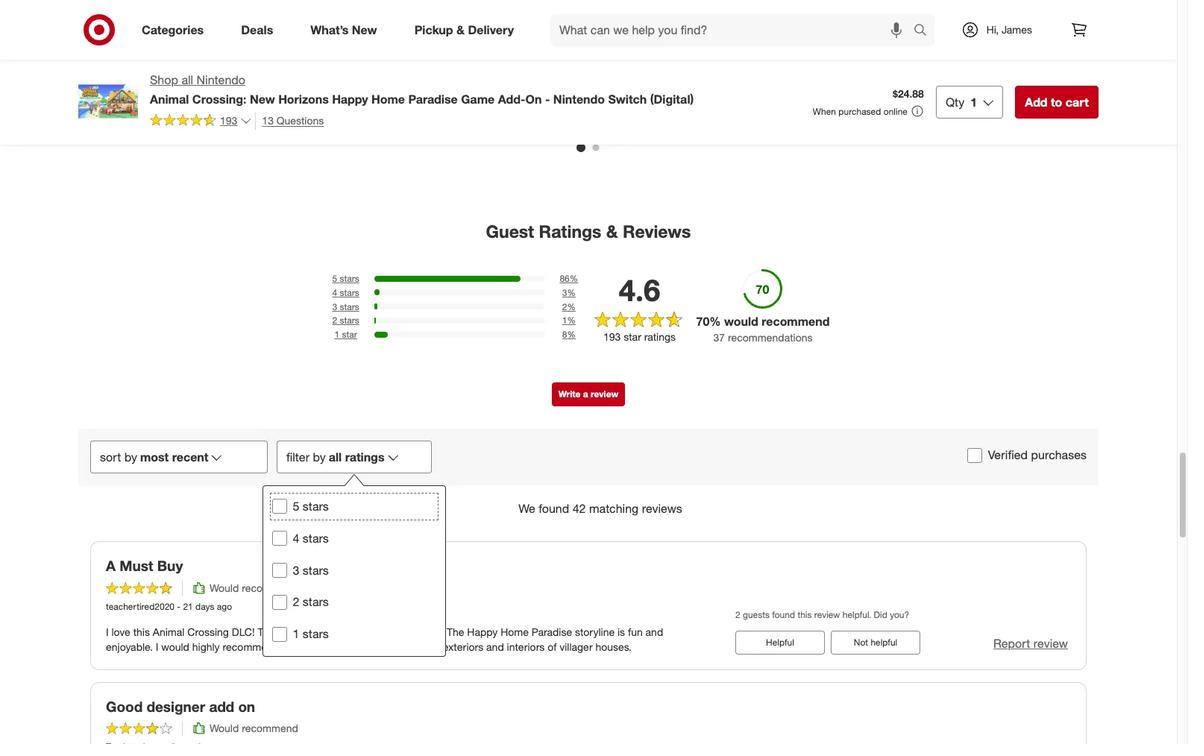 Task type: locate. For each thing, give the bounding box(es) containing it.
deals
[[241, 22, 273, 37]]

0 vertical spatial would
[[210, 582, 239, 594]]

wireless up pc
[[1001, 79, 1040, 92]]

0 horizontal spatial wireless
[[849, 79, 888, 92]]

animal down $199.99
[[240, 79, 271, 92]]

0 horizontal spatial crossing:
[[192, 92, 247, 107]]

2 horizontal spatial gaming
[[1043, 79, 1080, 92]]

2 vertical spatial 5
[[293, 499, 300, 514]]

animal inside shop all nintendo animal crossing: new horizons happy home paradise game add-on - nintendo switch (digital)
[[150, 92, 189, 107]]

recommendations
[[728, 331, 813, 344]]

new down lite
[[322, 79, 343, 92]]

wireless for playstation
[[849, 79, 888, 92]]

1 horizontal spatial $179.99
[[1001, 53, 1038, 66]]

1 $179.99 from the left
[[849, 53, 886, 66]]

headset inside $179.99 steelseries arctis nova 7 wireless gaming headset for pc sponsored
[[1083, 79, 1122, 92]]

5 right 5 stars option
[[293, 499, 300, 514]]

1 vertical spatial found
[[773, 610, 796, 621]]

0 horizontal spatial i
[[106, 626, 109, 639]]

nintendo inside $199.99 nintendo switch lite - animal crossing: new horizons bundle - isabelle's aloha edition
[[240, 66, 282, 79]]

switch down 'sing'
[[609, 92, 647, 107]]

edition
[[316, 106, 348, 118]]

0 horizontal spatial review
[[591, 389, 619, 400]]

$179.99 for steelseries arctis nova 7 wireless gaming headset for pc
[[1001, 53, 1038, 66]]

1 nova from the left
[[934, 66, 958, 79]]

5
[[919, 93, 925, 105], [332, 273, 337, 284], [293, 499, 300, 514]]

1 vertical spatial 3
[[332, 301, 337, 312]]

would recommend up 2 stars option
[[210, 582, 298, 594]]

1 arctis from the left
[[905, 66, 931, 79]]

5 inside "$179.99 steelseries arctis nova 7 wireless gaming headset for playstation 5 sponsored"
[[919, 93, 925, 105]]

steelseries for pc
[[1001, 66, 1054, 79]]

new
[[348, 626, 367, 639]]

and right fun
[[646, 626, 664, 639]]

paradise
[[409, 92, 458, 107], [532, 626, 572, 639]]

pickup & delivery
[[415, 22, 514, 37]]

recommend
[[762, 314, 830, 329], [242, 582, 298, 594], [223, 641, 279, 653], [242, 723, 298, 735]]

% up 37
[[710, 314, 721, 329]]

by for filter by
[[313, 450, 326, 465]]

gaming inside "$179.99 steelseries arctis nova 7 wireless gaming headset for playstation 5 sponsored"
[[891, 79, 927, 92]]

star for 1
[[342, 329, 357, 341]]

-
[[340, 66, 344, 79], [572, 79, 576, 92], [545, 92, 550, 107], [320, 93, 324, 105], [177, 601, 181, 612]]

2 horizontal spatial for
[[1001, 93, 1013, 105]]

1 vertical spatial would recommend
[[210, 723, 298, 735]]

& right ratings
[[607, 221, 618, 242]]

by right sort
[[124, 450, 137, 465]]

horizons inside $199.99 nintendo switch lite - animal crossing: new horizons bundle - isabelle's aloha edition
[[240, 93, 281, 105]]

star
[[342, 329, 357, 341], [624, 331, 642, 344]]

2 nova from the left
[[1086, 66, 1110, 79]]

1 for star
[[335, 329, 340, 341]]

2 horizontal spatial headset
[[1083, 79, 1122, 92]]

aloha
[[286, 106, 313, 118]]

0 vertical spatial 5
[[919, 93, 925, 105]]

and
[[646, 626, 664, 639], [487, 641, 504, 653]]

party
[[544, 79, 569, 92]]

% for 2
[[568, 301, 576, 312]]

this up enjoyable.
[[133, 626, 150, 639]]

search
[[907, 24, 943, 38]]

headset for steelseries arctis nova 7 wireless gaming headset for playstation 5
[[930, 79, 970, 92]]

1 horizontal spatial by
[[313, 450, 326, 465]]

headset up the qty
[[930, 79, 970, 92]]

1 horizontal spatial and
[[646, 626, 664, 639]]

0 vertical spatial i
[[106, 626, 109, 639]]

0 horizontal spatial headset
[[461, 91, 501, 103]]

switch
[[285, 66, 317, 79], [624, 79, 656, 92], [609, 92, 647, 107]]

2 vertical spatial review
[[1034, 636, 1069, 651]]

buy
[[157, 557, 183, 574]]

verified purchases
[[989, 448, 1087, 463]]

1 vertical spatial paradise
[[532, 626, 572, 639]]

headset
[[930, 79, 970, 92], [1083, 79, 1122, 92], [461, 91, 501, 103]]

for inside $179.99 steelseries arctis nova 7 wireless gaming headset for pc sponsored
[[1001, 93, 1013, 105]]

sponsored down the playstation on the right of page
[[849, 106, 893, 117]]

4
[[332, 287, 337, 298], [293, 531, 300, 546]]

0 vertical spatial 3 stars
[[332, 301, 360, 312]]

0 vertical spatial would recommend
[[210, 582, 298, 594]]

1 vertical spatial 193
[[604, 331, 621, 344]]

found
[[539, 501, 570, 516], [773, 610, 796, 621]]

$24.88
[[893, 87, 925, 100]]

steelseries inside $179.99 steelseries arctis nova 7 wireless gaming headset for pc sponsored
[[1001, 66, 1054, 79]]

1 vertical spatial 5 stars
[[293, 499, 329, 514]]

0 horizontal spatial arctis
[[905, 66, 931, 79]]

by
[[124, 450, 137, 465], [313, 450, 326, 465]]

2 $179.99 from the left
[[1001, 53, 1038, 66]]

70 % would recommend 37 recommendations
[[697, 314, 830, 344]]

2 would from the top
[[210, 723, 239, 735]]

0 vertical spatial paradise
[[409, 92, 458, 107]]

not helpful button
[[831, 631, 921, 655]]

arctis up cart
[[1057, 66, 1083, 79]]

$29.99
[[544, 53, 575, 66]]

crossing: up the bundle
[[274, 79, 319, 92]]

1 horizontal spatial headset
[[930, 79, 970, 92]]

0 horizontal spatial and
[[487, 641, 504, 653]]

helpful
[[871, 637, 898, 648]]

by right filter
[[313, 450, 326, 465]]

1 horizontal spatial new
[[322, 79, 343, 92]]

3 for %
[[563, 287, 568, 298]]

0 horizontal spatial new
[[250, 92, 275, 107]]

2 horizontal spatial to
[[1052, 95, 1063, 110]]

5 up 1 star
[[332, 273, 337, 284]]

3 down the 86
[[563, 287, 568, 298]]

7 down the steelseries arctis nova 7 wireless gaming headset for pc image
[[1113, 66, 1119, 79]]

0 horizontal spatial all
[[182, 72, 193, 87]]

0 vertical spatial 3
[[563, 287, 568, 298]]

1 vertical spatial home
[[501, 626, 529, 639]]

2 steelseries from the left
[[1001, 66, 1054, 79]]

arctis up $24.88
[[905, 66, 931, 79]]

2 7 from the left
[[1113, 66, 1119, 79]]

1 wireless from the left
[[849, 79, 888, 92]]

1 vertical spatial happy
[[467, 626, 498, 639]]

would recommend down on
[[210, 723, 298, 735]]

wireless
[[849, 79, 888, 92], [1001, 79, 1040, 92]]

1 steelseries from the left
[[849, 66, 902, 79]]

gaming down hs35
[[422, 91, 458, 103]]

3 up 1 star
[[332, 301, 337, 312]]

1 horizontal spatial wireless
[[1001, 79, 1040, 92]]

0 horizontal spatial $179.99
[[849, 53, 886, 66]]

0 vertical spatial all
[[182, 72, 193, 87]]

% up 3 %
[[570, 273, 579, 284]]

happy down lite
[[332, 92, 368, 107]]

headset down stereo
[[461, 91, 501, 103]]

3 stars up 1 star
[[332, 301, 360, 312]]

7 up qty 1
[[961, 66, 967, 79]]

2 wireless from the left
[[1001, 79, 1040, 92]]

steelseries
[[849, 66, 902, 79], [1001, 66, 1054, 79]]

helpful.
[[843, 610, 872, 621]]

switch down swim on the right top of page
[[624, 79, 656, 92]]

1 horizontal spatial review
[[815, 610, 841, 621]]

headset for steelseries arctis nova 7 wireless gaming headset for pc
[[1083, 79, 1122, 92]]

0 vertical spatial this
[[798, 610, 812, 621]]

what's
[[311, 22, 349, 37]]

1 vertical spatial 5
[[332, 273, 337, 284]]

- left the 21
[[177, 601, 181, 612]]

we found 42 matching reviews
[[519, 501, 683, 516]]

new
[[352, 22, 377, 37], [322, 79, 343, 92], [250, 92, 275, 107]]

$179.99 up the playstation on the right of page
[[849, 53, 886, 66]]

wireless inside $179.99 steelseries arctis nova 7 wireless gaming headset for pc sponsored
[[1001, 79, 1040, 92]]

paradise down corsair
[[409, 92, 458, 107]]

5 stars up 1 star
[[332, 273, 360, 284]]

&
[[457, 22, 465, 37], [628, 66, 634, 79], [607, 221, 618, 242]]

ratings
[[645, 331, 676, 344], [345, 450, 385, 465]]

4 stars up 1 star
[[332, 287, 360, 298]]

stars
[[340, 273, 360, 284], [340, 287, 360, 298], [340, 301, 360, 312], [340, 315, 360, 327], [303, 499, 329, 514], [303, 531, 329, 546], [303, 563, 329, 578], [303, 595, 329, 610], [303, 627, 329, 642]]

1 horizontal spatial paradise
[[532, 626, 572, 639]]

7
[[961, 66, 967, 79], [1113, 66, 1119, 79]]

2 horizontal spatial 5
[[919, 93, 925, 105]]

0 horizontal spatial home
[[372, 92, 405, 107]]

must
[[120, 557, 153, 574]]

would
[[725, 314, 759, 329], [161, 641, 189, 653]]

for inside corsair hs35 stereo wired gaming headset for xbox one/playstation 4/nintendo switch/pc
[[392, 104, 404, 116]]

nova inside "$179.99 steelseries arctis nova 7 wireless gaming headset for playstation 5 sponsored"
[[934, 66, 958, 79]]

stereo
[[470, 78, 500, 90]]

1 vertical spatial would
[[161, 641, 189, 653]]

all right shop
[[182, 72, 193, 87]]

home up interiors
[[501, 626, 529, 639]]

0 horizontal spatial for
[[392, 104, 404, 116]]

nova up the qty
[[934, 66, 958, 79]]

gaming up the playstation on the right of page
[[891, 79, 927, 92]]

would left highly
[[161, 641, 189, 653]]

0 vertical spatial review
[[591, 389, 619, 400]]

nintendo
[[240, 66, 282, 79], [197, 72, 246, 87], [579, 79, 621, 92], [554, 92, 605, 107]]

crossing: inside $199.99 nintendo switch lite - animal crossing: new horizons bundle - isabelle's aloha edition
[[274, 79, 319, 92]]

1 7 from the left
[[961, 66, 967, 79]]

ratings
[[539, 221, 602, 242]]

gaming for 5
[[891, 79, 927, 92]]

nova for steelseries arctis nova 7 wireless gaming headset for playstation 5
[[934, 66, 958, 79]]

ratings down 4.6
[[645, 331, 676, 344]]

sponsored down party
[[544, 93, 588, 104]]

7 for steelseries arctis nova 7 wireless gaming headset for pc
[[1113, 66, 1119, 79]]

i left the love
[[106, 626, 109, 639]]

0 horizontal spatial would
[[161, 641, 189, 653]]

1 horizontal spatial for
[[849, 93, 861, 105]]

switch up the bundle
[[285, 66, 317, 79]]

arctis inside "$179.99 steelseries arctis nova 7 wireless gaming headset for playstation 5 sponsored"
[[905, 66, 931, 79]]

0 horizontal spatial gaming
[[422, 91, 458, 103]]

horizons up questions
[[279, 92, 329, 107]]

1 vertical spatial and
[[487, 641, 504, 653]]

1 stars checkbox
[[272, 627, 287, 642]]

paradise up of
[[532, 626, 572, 639]]

steelseries inside "$179.99 steelseries arctis nova 7 wireless gaming headset for playstation 5 sponsored"
[[849, 66, 902, 79]]

% up the 2 %
[[568, 287, 576, 298]]

4 stars
[[332, 287, 360, 298], [293, 531, 329, 546]]

to
[[1052, 95, 1063, 110], [398, 626, 408, 639], [302, 641, 311, 653]]

headset up cart
[[1083, 79, 1122, 92]]

1 by from the left
[[124, 450, 137, 465]]

gaming inside $179.99 steelseries arctis nova 7 wireless gaming headset for pc sponsored
[[1043, 79, 1080, 92]]

1 horizontal spatial all
[[329, 450, 342, 465]]

% inside 70 % would recommend 37 recommendations
[[710, 314, 721, 329]]

1 vertical spatial 2 stars
[[293, 595, 329, 610]]

7 inside "$179.99 steelseries arctis nova 7 wireless gaming headset for playstation 5 sponsored"
[[961, 66, 967, 79]]

1 vertical spatial 4 stars
[[293, 531, 329, 546]]

0 horizontal spatial steelseries
[[849, 66, 902, 79]]

% down 1 % at top left
[[568, 329, 576, 341]]

nova inside $179.99 steelseries arctis nova 7 wireless gaming headset for pc sponsored
[[1086, 66, 1110, 79]]

2 horizontal spatial 3
[[563, 287, 568, 298]]

found left 42 at the left bottom of page
[[539, 501, 570, 516]]

2 stars up 1 star
[[332, 315, 360, 327]]

wireless up the playstation on the right of page
[[849, 79, 888, 92]]

write
[[559, 389, 581, 400]]

1 horizontal spatial arctis
[[1057, 66, 1083, 79]]

questions
[[277, 114, 324, 127]]

0 horizontal spatial star
[[342, 329, 357, 341]]

steelseries up the playstation on the right of page
[[849, 66, 902, 79]]

report review
[[994, 636, 1069, 651]]

cart
[[1066, 95, 1090, 110]]

would recommend
[[210, 582, 298, 594], [210, 723, 298, 735]]

to right add
[[1052, 95, 1063, 110]]

5 right the playstation on the right of page
[[919, 93, 925, 105]]

1 vertical spatial would
[[210, 723, 239, 735]]

0 vertical spatial and
[[646, 626, 664, 639]]

1 horizontal spatial ratings
[[645, 331, 676, 344]]

this up helpful button at the bottom right
[[798, 610, 812, 621]]

$179.99 down james
[[1001, 53, 1038, 66]]

0 horizontal spatial happy
[[332, 92, 368, 107]]

to up decorating
[[398, 626, 408, 639]]

2 by from the left
[[313, 450, 326, 465]]

ratings right filter
[[345, 450, 385, 465]]

1 vertical spatial i
[[156, 641, 159, 653]]

purchases
[[1032, 448, 1087, 463]]

hs35
[[441, 78, 467, 90]]

5 stars right 5 stars option
[[293, 499, 329, 514]]

7 inside $179.99 steelseries arctis nova 7 wireless gaming headset for pc sponsored
[[1113, 66, 1119, 79]]

2 vertical spatial to
[[302, 641, 311, 653]]

1 horizontal spatial happy
[[467, 626, 498, 639]]

1 vertical spatial &
[[628, 66, 634, 79]]

2 arctis from the left
[[1057, 66, 1083, 79]]

193 right 8 %
[[604, 331, 621, 344]]

0 vertical spatial home
[[372, 92, 405, 107]]

good
[[106, 698, 143, 715]]

1 horizontal spatial 4 stars
[[332, 287, 360, 298]]

wireless inside "$179.99 steelseries arctis nova 7 wireless gaming headset for playstation 5 sponsored"
[[849, 79, 888, 92]]

& right 'sing'
[[628, 66, 634, 79]]

4 stars right 4 stars option
[[293, 531, 329, 546]]

switch inside $199.99 nintendo switch lite - animal crossing: new horizons bundle - isabelle's aloha edition
[[285, 66, 317, 79]]

steelseries up pc
[[1001, 66, 1054, 79]]

2 vertical spatial this
[[282, 641, 299, 653]]

new right "what's" on the left top
[[352, 22, 377, 37]]

1 horizontal spatial 193
[[604, 331, 621, 344]]

4 up 1 star
[[332, 287, 337, 298]]

%
[[570, 273, 579, 284], [568, 287, 576, 298], [568, 301, 576, 312], [710, 314, 721, 329], [568, 315, 576, 327], [568, 329, 576, 341]]

all inside shop all nintendo animal crossing: new horizons happy home paradise game add-on - nintendo switch (digital)
[[182, 72, 193, 87]]

unlock.
[[410, 626, 444, 639]]

3 stars right 3 stars option in the left bottom of the page
[[293, 563, 329, 578]]

1 vertical spatial ratings
[[345, 450, 385, 465]]

193 left isabelle's
[[220, 114, 238, 127]]

for inside "$179.99 steelseries arctis nova 7 wireless gaming headset for playstation 5 sponsored"
[[849, 93, 861, 105]]

1 vertical spatial all
[[329, 450, 342, 465]]

0 horizontal spatial 5
[[293, 499, 300, 514]]

0 horizontal spatial 4 stars
[[293, 531, 329, 546]]

new up the 13
[[250, 92, 275, 107]]

3 %
[[563, 287, 576, 298]]

animal inside $199.99 nintendo switch lite - animal crossing: new horizons bundle - isabelle's aloha edition
[[240, 79, 271, 92]]

2 down 3 %
[[563, 301, 568, 312]]

& right pickup
[[457, 22, 465, 37]]

1 horizontal spatial 5 stars
[[332, 273, 360, 284]]

recommend down the dlc!
[[223, 641, 279, 653]]

2 horizontal spatial this
[[798, 610, 812, 621]]

1 horizontal spatial 7
[[1113, 66, 1119, 79]]

nintendo switch lite - animal crossing: new horizons bundle - isabelle's aloha edition image
[[240, 0, 362, 44]]

5 stars checkbox
[[272, 500, 287, 514]]

gaming up the add to cart
[[1043, 79, 1080, 92]]

What can we help you find? suggestions appear below search field
[[551, 13, 918, 46]]

would down add on the bottom left of page
[[210, 723, 239, 735]]

$179.99 inside $179.99 steelseries arctis nova 7 wireless gaming headset for pc sponsored
[[1001, 53, 1038, 66]]

0 vertical spatial 2 stars
[[332, 315, 360, 327]]

would up ago
[[210, 582, 239, 594]]

guests
[[743, 610, 770, 621]]

2 horizontal spatial &
[[628, 66, 634, 79]]

0 vertical spatial ratings
[[645, 331, 676, 344]]

3 stars checkbox
[[272, 563, 287, 578]]

bundle
[[284, 93, 317, 105]]

2 up 1 star
[[332, 315, 337, 327]]

review right report
[[1034, 636, 1069, 651]]

gaming for sponsored
[[1043, 79, 1080, 92]]

% down the 2 %
[[568, 315, 576, 327]]

3 right 3 stars option in the left bottom of the page
[[293, 563, 300, 578]]

headset inside "$179.99 steelseries arctis nova 7 wireless gaming headset for playstation 5 sponsored"
[[930, 79, 970, 92]]

% for 70
[[710, 314, 721, 329]]

add-
[[498, 92, 526, 107]]

would
[[210, 582, 239, 594], [210, 723, 239, 735]]

crossing: up 193 link at the left
[[192, 92, 247, 107]]

sponsored down pc
[[1001, 106, 1045, 117]]

0 horizontal spatial 4
[[293, 531, 300, 546]]

% for 8
[[568, 329, 576, 341]]

2 stars up so
[[293, 595, 329, 610]]

193 for 193 star ratings
[[604, 331, 621, 344]]

found up helpful
[[773, 610, 796, 621]]

$179.99 inside "$179.99 steelseries arctis nova 7 wireless gaming headset for playstation 5 sponsored"
[[849, 53, 886, 66]]

enjoyable.
[[106, 641, 153, 653]]

0 horizontal spatial found
[[539, 501, 570, 516]]

all
[[182, 72, 193, 87], [329, 450, 342, 465]]

online
[[884, 106, 908, 117]]

recommend inside 70 % would recommend 37 recommendations
[[762, 314, 830, 329]]

and left interiors
[[487, 641, 504, 653]]

ago
[[217, 601, 232, 612]]

this down are on the bottom left of page
[[282, 641, 299, 653]]

1 horizontal spatial gaming
[[891, 79, 927, 92]]

5 stars
[[332, 273, 360, 284], [293, 499, 329, 514]]

i right enjoyable.
[[156, 641, 159, 653]]

new inside $199.99 nintendo switch lite - animal crossing: new horizons bundle - isabelle's aloha edition
[[322, 79, 343, 92]]

animal inside i love this animal crossing dlc! there are so many new items to unlock. the happy home paradise storyline is fun and enjoyable. i would highly recommend this to people who like decorating exteriors and interiors of villager houses.
[[153, 626, 185, 639]]

% down 3 %
[[568, 301, 576, 312]]

review left helpful.
[[815, 610, 841, 621]]

steelseries arctis nova 7 wireless gaming headset for playstation 5 image
[[849, 0, 971, 44]]

not helpful
[[854, 637, 898, 648]]

1 horizontal spatial nova
[[1086, 66, 1110, 79]]

star for 193
[[624, 331, 642, 344]]

- right on
[[545, 92, 550, 107]]

1 horizontal spatial steelseries
[[1001, 66, 1054, 79]]

recommend down on
[[242, 723, 298, 735]]

all right filter
[[329, 450, 342, 465]]

1 vertical spatial this
[[133, 626, 150, 639]]

lite
[[320, 66, 337, 79]]

to down so
[[302, 641, 311, 653]]

home down corsair
[[372, 92, 405, 107]]

arctis inside $179.99 steelseries arctis nova 7 wireless gaming headset for pc sponsored
[[1057, 66, 1083, 79]]

horizons up isabelle's
[[240, 93, 281, 105]]

0 horizontal spatial &
[[457, 22, 465, 37]]

deals link
[[229, 13, 292, 46]]

add
[[209, 698, 234, 715]]

86 %
[[560, 273, 579, 284]]



Task type: vqa. For each thing, say whether or not it's contained in the screenshot.
SWITCH
yes



Task type: describe. For each thing, give the bounding box(es) containing it.
2 %
[[563, 301, 576, 312]]

interiors
[[507, 641, 545, 653]]

2 stars checkbox
[[272, 595, 287, 610]]

1 for %
[[563, 315, 568, 327]]

reviews
[[642, 501, 683, 516]]

add to cart button
[[1016, 86, 1099, 119]]

- inside shop all nintendo animal crossing: new horizons happy home paradise game add-on - nintendo switch (digital)
[[545, 92, 550, 107]]

- right lite
[[340, 66, 344, 79]]

sort by most recent
[[100, 450, 209, 465]]

$199.99
[[240, 53, 277, 66]]

teachertired2020
[[106, 601, 175, 612]]

0 horizontal spatial ratings
[[345, 450, 385, 465]]

to inside "button"
[[1052, 95, 1063, 110]]

(digital)
[[651, 92, 694, 107]]

hi, james
[[987, 23, 1033, 36]]

1 for stars
[[293, 627, 300, 642]]

you?
[[890, 610, 910, 621]]

game
[[461, 92, 495, 107]]

sponsored inside $179.99 steelseries arctis nova 7 wireless gaming headset for pc sponsored
[[1001, 106, 1045, 117]]

193 star ratings
[[604, 331, 676, 344]]

crossing: inside shop all nintendo animal crossing: new horizons happy home paradise game add-on - nintendo switch (digital)
[[192, 92, 247, 107]]

wireless for pc
[[1001, 79, 1040, 92]]

so
[[305, 626, 316, 639]]

- up the edition
[[320, 93, 324, 105]]

193 for 193
[[220, 114, 238, 127]]

1 horizontal spatial 3 stars
[[332, 301, 360, 312]]

2 right 2 stars option
[[293, 595, 300, 610]]

the
[[447, 626, 465, 639]]

% for 86
[[570, 273, 579, 284]]

report
[[994, 636, 1031, 651]]

categories
[[142, 22, 204, 37]]

not
[[854, 637, 869, 648]]

guest ratings & reviews
[[486, 221, 691, 242]]

paradise inside i love this animal crossing dlc! there are so many new items to unlock. the happy home paradise storyline is fun and enjoyable. i would highly recommend this to people who like decorating exteriors and interiors of villager houses.
[[532, 626, 572, 639]]

1 would recommend from the top
[[210, 582, 298, 594]]

corsair
[[392, 78, 438, 90]]

xbox
[[407, 104, 431, 116]]

1 would from the top
[[210, 582, 239, 594]]

of
[[548, 641, 557, 653]]

pickup & delivery link
[[402, 13, 533, 46]]

1 horizontal spatial this
[[282, 641, 299, 653]]

recommend inside i love this animal crossing dlc! there are so many new items to unlock. the happy home paradise storyline is fun and enjoyable. i would highly recommend this to people who like decorating exteriors and interiors of villager houses.
[[223, 641, 279, 653]]

recommend up 2 stars option
[[242, 582, 298, 594]]

matching
[[590, 501, 639, 516]]

0 horizontal spatial to
[[302, 641, 311, 653]]

2 horizontal spatial new
[[352, 22, 377, 37]]

for for steelseries arctis nova 7 wireless gaming headset for playstation 5
[[849, 93, 861, 105]]

paradise inside shop all nintendo animal crossing: new horizons happy home paradise game add-on - nintendo switch (digital)
[[409, 92, 458, 107]]

sponsored inside $29.99 baby shark: sing & swim party - nintendo switch sponsored
[[544, 93, 588, 104]]

fun
[[628, 626, 643, 639]]

corsair hs35 stereo wired gaming headset for xbox one/playstation 4/nintendo switch/pc image
[[392, 0, 514, 44]]

days
[[196, 601, 215, 612]]

by for sort by
[[124, 450, 137, 465]]

good designer add on
[[106, 698, 255, 715]]

0 horizontal spatial this
[[133, 626, 150, 639]]

we
[[519, 501, 536, 516]]

write a review
[[559, 389, 619, 400]]

$29.99 baby shark: sing & swim party - nintendo switch sponsored
[[544, 53, 663, 104]]

sponsored up 4/nintendo
[[392, 104, 436, 115]]

hi,
[[987, 23, 999, 36]]

4 stars checkbox
[[272, 532, 287, 546]]

new inside shop all nintendo animal crossing: new horizons happy home paradise game add-on - nintendo switch (digital)
[[250, 92, 275, 107]]

home inside i love this animal crossing dlc! there are so many new items to unlock. the happy home paradise storyline is fun and enjoyable. i would highly recommend this to people who like decorating exteriors and interiors of villager houses.
[[501, 626, 529, 639]]

recent
[[172, 450, 209, 465]]

1 horizontal spatial 2 stars
[[332, 315, 360, 327]]

one/playstation
[[434, 104, 510, 116]]

on
[[526, 92, 542, 107]]

0 vertical spatial 4 stars
[[332, 287, 360, 298]]

Verified purchases checkbox
[[968, 448, 983, 463]]

nova for steelseries arctis nova 7 wireless gaming headset for pc
[[1086, 66, 1110, 79]]

would inside i love this animal crossing dlc! there are so many new items to unlock. the happy home paradise storyline is fun and enjoyable. i would highly recommend this to people who like decorating exteriors and interiors of villager houses.
[[161, 641, 189, 653]]

reviews
[[623, 221, 691, 242]]

helpful button
[[736, 631, 825, 655]]

% for 3
[[568, 287, 576, 298]]

7 for steelseries arctis nova 7 wireless gaming headset for playstation 5
[[961, 66, 967, 79]]

james
[[1002, 23, 1033, 36]]

villager
[[560, 641, 593, 653]]

1 stars
[[293, 627, 329, 642]]

steelseries arctis nova 7 wireless gaming headset for pc image
[[1001, 0, 1123, 44]]

switch/pc
[[447, 117, 496, 129]]

$99.99 link
[[696, 0, 819, 117]]

2 vertical spatial &
[[607, 221, 618, 242]]

playstation
[[864, 93, 917, 105]]

sing
[[604, 66, 625, 79]]

nintendo inside $29.99 baby shark: sing & swim party - nintendo switch sponsored
[[579, 79, 621, 92]]

4/nintendo
[[392, 117, 444, 129]]

switch inside $29.99 baby shark: sing & swim party - nintendo switch sponsored
[[624, 79, 656, 92]]

- inside $29.99 baby shark: sing & swim party - nintendo switch sponsored
[[572, 79, 576, 92]]

home inside shop all nintendo animal crossing: new horizons happy home paradise game add-on - nintendo switch (digital)
[[372, 92, 405, 107]]

2 would recommend from the top
[[210, 723, 298, 735]]

designer
[[147, 698, 205, 715]]

baby shark: sing & swim party - nintendo switch image
[[544, 0, 666, 44]]

$179.99 steelseries arctis nova 7 wireless gaming headset for playstation 5 sponsored
[[849, 53, 970, 117]]

37
[[714, 331, 725, 344]]

1 star
[[335, 329, 357, 341]]

did
[[874, 610, 888, 621]]

is
[[618, 626, 626, 639]]

sponsored left aloha
[[240, 106, 284, 117]]

gaming inside corsair hs35 stereo wired gaming headset for xbox one/playstation 4/nintendo switch/pc
[[422, 91, 458, 103]]

animal for crossing
[[153, 626, 185, 639]]

arctis for 5
[[905, 66, 931, 79]]

2 left guests
[[736, 610, 741, 621]]

0 horizontal spatial 5 stars
[[293, 499, 329, 514]]

horizons inside shop all nintendo animal crossing: new horizons happy home paradise game add-on - nintendo switch (digital)
[[279, 92, 329, 107]]

switch inside shop all nintendo animal crossing: new horizons happy home paradise game add-on - nintendo switch (digital)
[[609, 92, 647, 107]]

who
[[349, 641, 369, 653]]

70
[[697, 314, 710, 329]]

corsair hs35 stereo wired gaming headset for xbox one/playstation 4/nintendo switch/pc
[[392, 78, 510, 129]]

steelseries for playstation
[[849, 66, 902, 79]]

are
[[288, 626, 302, 639]]

steelseries arctis 1 wireless gaming headset - black image
[[696, 0, 819, 44]]

1 vertical spatial 4
[[293, 531, 300, 546]]

write a review button
[[552, 383, 626, 407]]

teachertired2020 - 21 days ago
[[106, 601, 232, 612]]

corsair hs55 surround wired gaming headset for xbox series x|s/playstation 4/5/nintendo switch/pc - white image
[[87, 0, 210, 44]]

3 for stars
[[332, 301, 337, 312]]

1 vertical spatial to
[[398, 626, 408, 639]]

pc
[[1016, 93, 1030, 105]]

shop
[[150, 72, 178, 87]]

most
[[140, 450, 169, 465]]

swim
[[637, 66, 663, 79]]

21
[[183, 601, 193, 612]]

sponsored inside "$179.99 steelseries arctis nova 7 wireless gaming headset for playstation 5 sponsored"
[[849, 106, 893, 117]]

i love this animal crossing dlc! there are so many new items to unlock. the happy home paradise storyline is fun and enjoyable. i would highly recommend this to people who like decorating exteriors and interiors of villager houses.
[[106, 626, 664, 653]]

2 guests found this review helpful. did you?
[[736, 610, 910, 621]]

$34.99
[[392, 53, 423, 66]]

on
[[238, 698, 255, 715]]

happy inside shop all nintendo animal crossing: new horizons happy home paradise game add-on - nintendo switch (digital)
[[332, 92, 368, 107]]

0 horizontal spatial 2 stars
[[293, 595, 329, 610]]

add to cart
[[1026, 95, 1090, 110]]

filter
[[287, 450, 310, 465]]

qty
[[946, 95, 965, 110]]

0 vertical spatial &
[[457, 22, 465, 37]]

verified
[[989, 448, 1029, 463]]

delivery
[[468, 22, 514, 37]]

& inside $29.99 baby shark: sing & swim party - nintendo switch sponsored
[[628, 66, 634, 79]]

8
[[563, 329, 568, 341]]

when purchased online
[[813, 106, 908, 117]]

2 vertical spatial 3
[[293, 563, 300, 578]]

193 link
[[150, 113, 253, 131]]

highly
[[192, 641, 220, 653]]

purchased
[[839, 106, 882, 117]]

search button
[[907, 13, 943, 49]]

image of animal crossing: new horizons happy home paradise game add-on - nintendo switch (digital) image
[[78, 72, 138, 131]]

qty 1
[[946, 95, 978, 110]]

for for steelseries arctis nova 7 wireless gaming headset for pc
[[1001, 93, 1013, 105]]

filter by all ratings
[[287, 450, 385, 465]]

1 horizontal spatial 4
[[332, 287, 337, 298]]

there
[[258, 626, 285, 639]]

houses.
[[596, 641, 632, 653]]

headset inside corsair hs35 stereo wired gaming headset for xbox one/playstation 4/nintendo switch/pc
[[461, 91, 501, 103]]

would inside 70 % would recommend 37 recommendations
[[725, 314, 759, 329]]

sort
[[100, 450, 121, 465]]

1 horizontal spatial found
[[773, 610, 796, 621]]

$99.99
[[696, 53, 728, 66]]

arctis for sponsored
[[1057, 66, 1083, 79]]

% for 1
[[568, 315, 576, 327]]

exteriors
[[443, 641, 484, 653]]

1 horizontal spatial 5
[[332, 273, 337, 284]]

1 horizontal spatial i
[[156, 641, 159, 653]]

1 vertical spatial review
[[815, 610, 841, 621]]

1 vertical spatial 3 stars
[[293, 563, 329, 578]]

$199.99 nintendo switch lite - animal crossing: new horizons bundle - isabelle's aloha edition
[[240, 53, 348, 118]]

$179.99 for steelseries arctis nova 7 wireless gaming headset for playstation 5
[[849, 53, 886, 66]]

$44.99
[[87, 53, 119, 66]]

1 %
[[563, 315, 576, 327]]

items
[[370, 626, 395, 639]]

happy inside i love this animal crossing dlc! there are so many new items to unlock. the happy home paradise storyline is fun and enjoyable. i would highly recommend this to people who like decorating exteriors and interiors of villager houses.
[[467, 626, 498, 639]]

animal for crossing:
[[150, 92, 189, 107]]

13
[[262, 114, 274, 127]]

sponsored down $44.99
[[87, 104, 131, 115]]



